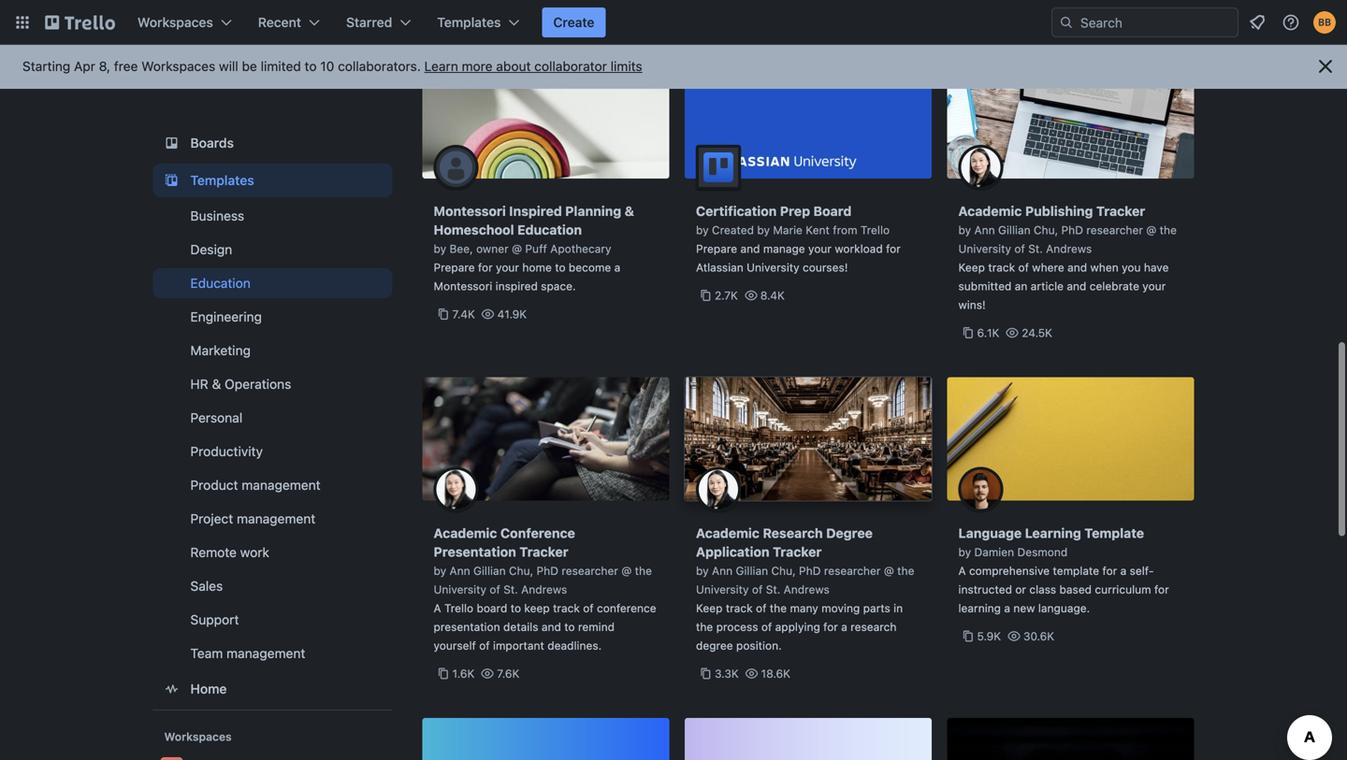 Task type: describe. For each thing, give the bounding box(es) containing it.
@ inside academic conference presentation tracker by ann gillian chu, phd researcher @ the university of st. andrews a trello board to keep track of conference presentation details and to remind yourself of important deadlines.
[[622, 565, 632, 578]]

university inside academic publishing tracker by ann gillian chu, phd researcher @ the university of st. andrews keep track of where and when you have submitted an article and celebrate your wins!
[[959, 242, 1012, 255]]

create button
[[542, 7, 606, 37]]

by inside language learning template by damien desmond a comprehensive template for a self- instructed or class based curriculum for learning a new language.
[[959, 546, 971, 559]]

tracker inside academic publishing tracker by ann gillian chu, phd researcher @ the university of st. andrews keep track of where and when you have submitted an article and celebrate your wins!
[[1097, 204, 1146, 219]]

apr
[[74, 58, 95, 74]]

an
[[1015, 280, 1028, 293]]

certification prep board by created by marie kent from trello prepare and manage your workload for atlassian university courses!
[[696, 204, 901, 274]]

track inside academic research degree application tracker by ann gillian chu, phd researcher @ the university of st. andrews keep track of the many moving parts in the process of applying for a research degree position.
[[726, 602, 753, 615]]

team management
[[190, 646, 305, 662]]

trello inside certification prep board by created by marie kent from trello prepare and manage your workload for atlassian university courses!
[[861, 224, 890, 237]]

home link
[[153, 673, 393, 706]]

ann gillian chu, phd researcher @ the university of st. andrews image for academic publishing tracker
[[959, 145, 1004, 190]]

design link
[[153, 235, 393, 265]]

academic for academic publishing tracker
[[959, 204, 1022, 219]]

1 vertical spatial workspaces
[[141, 58, 215, 74]]

become
[[569, 261, 611, 274]]

remote work link
[[153, 538, 393, 568]]

templates link
[[153, 164, 393, 197]]

1 montessori from the top
[[434, 204, 506, 219]]

support link
[[153, 605, 393, 635]]

7.6k
[[497, 668, 520, 681]]

by inside academic conference presentation tracker by ann gillian chu, phd researcher @ the university of st. andrews a trello board to keep track of conference presentation details and to remind yourself of important deadlines.
[[434, 565, 446, 578]]

41.9k
[[497, 308, 527, 321]]

new
[[1014, 602, 1035, 615]]

planning
[[565, 204, 622, 219]]

recent
[[258, 15, 301, 30]]

trello inside academic conference presentation tracker by ann gillian chu, phd researcher @ the university of st. andrews a trello board to keep track of conference presentation details and to remind yourself of important deadlines.
[[444, 602, 474, 615]]

workload
[[835, 242, 883, 255]]

remote
[[190, 545, 237, 560]]

learn more about collaborator limits link
[[424, 58, 643, 74]]

application
[[696, 545, 770, 560]]

team
[[190, 646, 223, 662]]

keep inside academic research degree application tracker by ann gillian chu, phd researcher @ the university of st. andrews keep track of the many moving parts in the process of applying for a research degree position.
[[696, 602, 723, 615]]

about
[[496, 58, 531, 74]]

3.3k
[[715, 668, 739, 681]]

publishing
[[1025, 204, 1093, 219]]

a inside montessori inspired planning & homeschool education by bee, owner @ puff apothecary prepare for your home to become a montessori inspired space.
[[614, 261, 621, 274]]

language
[[959, 526, 1022, 541]]

a inside academic conference presentation tracker by ann gillian chu, phd researcher @ the university of st. andrews a trello board to keep track of conference presentation details and to remind yourself of important deadlines.
[[434, 602, 441, 615]]

damien
[[975, 546, 1014, 559]]

to left 10
[[305, 58, 317, 74]]

by left marie
[[757, 224, 770, 237]]

track inside academic publishing tracker by ann gillian chu, phd researcher @ the university of st. andrews keep track of where and when you have submitted an article and celebrate your wins!
[[988, 261, 1015, 274]]

sales link
[[153, 572, 393, 602]]

learning
[[959, 602, 1001, 615]]

business link
[[153, 201, 393, 231]]

bee,
[[450, 242, 473, 255]]

presentation
[[434, 621, 500, 634]]

inspired
[[509, 204, 562, 219]]

0 notifications image
[[1246, 11, 1269, 34]]

track inside academic conference presentation tracker by ann gillian chu, phd researcher @ the university of st. andrews a trello board to keep track of conference presentation details and to remind yourself of important deadlines.
[[553, 602, 580, 615]]

important
[[493, 640, 544, 653]]

marie
[[773, 224, 803, 237]]

prepare inside certification prep board by created by marie kent from trello prepare and manage your workload for atlassian university courses!
[[696, 242, 737, 255]]

productivity
[[190, 444, 263, 459]]

from
[[833, 224, 858, 237]]

your inside montessori inspired planning & homeschool education by bee, owner @ puff apothecary prepare for your home to become a montessori inspired space.
[[496, 261, 519, 274]]

degree
[[696, 640, 733, 653]]

the inside academic conference presentation tracker by ann gillian chu, phd researcher @ the university of st. andrews a trello board to keep track of conference presentation details and to remind yourself of important deadlines.
[[635, 565, 652, 578]]

university inside certification prep board by created by marie kent from trello prepare and manage your workload for atlassian university courses!
[[747, 261, 800, 274]]

education link
[[153, 269, 393, 298]]

a left 'new'
[[1004, 602, 1011, 615]]

presentation
[[434, 545, 516, 560]]

bee, owner @ puff apothecary image
[[434, 145, 479, 190]]

many
[[790, 602, 819, 615]]

class
[[1030, 583, 1057, 597]]

gillian inside academic research degree application tracker by ann gillian chu, phd researcher @ the university of st. andrews keep track of the many moving parts in the process of applying for a research degree position.
[[736, 565, 768, 578]]

hr & operations link
[[153, 370, 393, 400]]

30.6k
[[1024, 630, 1055, 643]]

the inside academic publishing tracker by ann gillian chu, phd researcher @ the university of st. andrews keep track of where and when you have submitted an article and celebrate your wins!
[[1160, 224, 1177, 237]]

gillian inside academic publishing tracker by ann gillian chu, phd researcher @ the university of st. andrews keep track of where and when you have submitted an article and celebrate your wins!
[[998, 224, 1031, 237]]

puff
[[525, 242, 547, 255]]

templates inside popup button
[[437, 15, 501, 30]]

starred button
[[335, 7, 422, 37]]

& inside montessori inspired planning & homeschool education by bee, owner @ puff apothecary prepare for your home to become a montessori inspired space.
[[625, 204, 634, 219]]

project management link
[[153, 504, 393, 534]]

7.4k
[[452, 308, 475, 321]]

project management
[[190, 511, 316, 527]]

starting apr 8, free workspaces will be limited to 10 collaborators. learn more about collaborator limits
[[22, 58, 643, 74]]

researcher inside academic publishing tracker by ann gillian chu, phd researcher @ the university of st. andrews keep track of where and when you have submitted an article and celebrate your wins!
[[1087, 224, 1143, 237]]

yourself
[[434, 640, 476, 653]]

position.
[[736, 640, 782, 653]]

boards link
[[153, 126, 393, 160]]

your inside academic publishing tracker by ann gillian chu, phd researcher @ the university of st. andrews keep track of where and when you have submitted an article and celebrate your wins!
[[1143, 280, 1166, 293]]

curriculum
[[1095, 583, 1151, 597]]

product
[[190, 478, 238, 493]]

6.1k
[[977, 327, 1000, 340]]

collaborator
[[535, 58, 607, 74]]

the left many on the bottom
[[770, 602, 787, 615]]

submitted
[[959, 280, 1012, 293]]

by inside academic publishing tracker by ann gillian chu, phd researcher @ the university of st. andrews keep track of where and when you have submitted an article and celebrate your wins!
[[959, 224, 971, 237]]

atlassian
[[696, 261, 744, 274]]

academic for academic conference presentation tracker
[[434, 526, 497, 541]]

home
[[522, 261, 552, 274]]

@ inside montessori inspired planning & homeschool education by bee, owner @ puff apothecary prepare for your home to become a montessori inspired space.
[[512, 242, 522, 255]]

will
[[219, 58, 238, 74]]

limits
[[611, 58, 643, 74]]

primary element
[[0, 0, 1347, 45]]

andrews inside academic conference presentation tracker by ann gillian chu, phd researcher @ the university of st. andrews a trello board to keep track of conference presentation details and to remind yourself of important deadlines.
[[521, 583, 567, 597]]

collaborators.
[[338, 58, 421, 74]]

st. inside academic publishing tracker by ann gillian chu, phd researcher @ the university of st. andrews keep track of where and when you have submitted an article and celebrate your wins!
[[1029, 242, 1043, 255]]

Search field
[[1074, 8, 1238, 36]]

gillian inside academic conference presentation tracker by ann gillian chu, phd researcher @ the university of st. andrews a trello board to keep track of conference presentation details and to remind yourself of important deadlines.
[[473, 565, 506, 578]]

management for team management
[[227, 646, 305, 662]]

a inside academic research degree application tracker by ann gillian chu, phd researcher @ the university of st. andrews keep track of the many moving parts in the process of applying for a research degree position.
[[841, 621, 848, 634]]

ann gillian chu, phd researcher @ the university of st. andrews image
[[434, 467, 479, 512]]

education inside montessori inspired planning & homeschool education by bee, owner @ puff apothecary prepare for your home to become a montessori inspired space.
[[517, 222, 582, 238]]

bob builder (bobbuilder40) image
[[1314, 11, 1336, 34]]

andrews inside academic research degree application tracker by ann gillian chu, phd researcher @ the university of st. andrews keep track of the many moving parts in the process of applying for a research degree position.
[[784, 583, 830, 597]]

article
[[1031, 280, 1064, 293]]

degree
[[826, 526, 873, 541]]

support
[[190, 612, 239, 628]]

process
[[716, 621, 758, 634]]

search image
[[1059, 15, 1074, 30]]

in
[[894, 602, 903, 615]]

1 vertical spatial &
[[212, 377, 221, 392]]

board image
[[160, 132, 183, 154]]

st. inside academic research degree application tracker by ann gillian chu, phd researcher @ the university of st. andrews keep track of the many moving parts in the process of applying for a research degree position.
[[766, 583, 781, 597]]

st. inside academic conference presentation tracker by ann gillian chu, phd researcher @ the university of st. andrews a trello board to keep track of conference presentation details and to remind yourself of important deadlines.
[[504, 583, 518, 597]]

10
[[320, 58, 334, 74]]

open information menu image
[[1282, 13, 1301, 32]]

chu, inside academic research degree application tracker by ann gillian chu, phd researcher @ the university of st. andrews keep track of the many moving parts in the process of applying for a research degree position.
[[771, 565, 796, 578]]

by inside montessori inspired planning & homeschool education by bee, owner @ puff apothecary prepare for your home to become a montessori inspired space.
[[434, 242, 446, 255]]

board
[[477, 602, 507, 615]]

created by marie kent from trello image
[[696, 145, 741, 190]]

business
[[190, 208, 244, 224]]

for right curriculum at the bottom of the page
[[1155, 583, 1169, 597]]

for up curriculum at the bottom of the page
[[1103, 565, 1117, 578]]

product management
[[190, 478, 321, 493]]

space.
[[541, 280, 576, 293]]



Task type: locate. For each thing, give the bounding box(es) containing it.
1 horizontal spatial tracker
[[773, 545, 822, 560]]

0 horizontal spatial your
[[496, 261, 519, 274]]

templates up business
[[190, 173, 254, 188]]

where
[[1032, 261, 1065, 274]]

by left bee,
[[434, 242, 446, 255]]

design
[[190, 242, 232, 257]]

your down kent on the right of the page
[[808, 242, 832, 255]]

chu, down the publishing
[[1034, 224, 1058, 237]]

wins!
[[959, 298, 986, 312]]

you
[[1122, 261, 1141, 274]]

template
[[1085, 526, 1145, 541]]

gillian
[[998, 224, 1031, 237], [473, 565, 506, 578], [736, 565, 768, 578]]

2 horizontal spatial tracker
[[1097, 204, 1146, 219]]

1 horizontal spatial keep
[[959, 261, 985, 274]]

0 horizontal spatial education
[[190, 276, 251, 291]]

applying
[[775, 621, 820, 634]]

0 vertical spatial montessori
[[434, 204, 506, 219]]

1 vertical spatial templates
[[190, 173, 254, 188]]

for inside montessori inspired planning & homeschool education by bee, owner @ puff apothecary prepare for your home to become a montessori inspired space.
[[478, 261, 493, 274]]

montessori inspired planning & homeschool education by bee, owner @ puff apothecary prepare for your home to become a montessori inspired space.
[[434, 204, 634, 293]]

for inside certification prep board by created by marie kent from trello prepare and manage your workload for atlassian university courses!
[[886, 242, 901, 255]]

phd up many on the bottom
[[799, 565, 821, 578]]

2 montessori from the top
[[434, 280, 492, 293]]

a up presentation
[[434, 602, 441, 615]]

chu, up keep
[[509, 565, 534, 578]]

@ left puff
[[512, 242, 522, 255]]

1 vertical spatial montessori
[[434, 280, 492, 293]]

the up the degree at the right bottom of page
[[696, 621, 713, 634]]

1 horizontal spatial prepare
[[696, 242, 737, 255]]

the up in
[[898, 565, 915, 578]]

1 vertical spatial a
[[434, 602, 441, 615]]

@ up 'have'
[[1147, 224, 1157, 237]]

management down productivity link
[[242, 478, 321, 493]]

templates
[[437, 15, 501, 30], [190, 173, 254, 188]]

st. up the where
[[1029, 242, 1043, 255]]

workspaces down the workspaces dropdown button
[[141, 58, 215, 74]]

1 horizontal spatial ann
[[712, 565, 733, 578]]

education up puff
[[517, 222, 582, 238]]

keep inside academic publishing tracker by ann gillian chu, phd researcher @ the university of st. andrews keep track of where and when you have submitted an article and celebrate your wins!
[[959, 261, 985, 274]]

for inside academic research degree application tracker by ann gillian chu, phd researcher @ the university of st. andrews keep track of the many moving parts in the process of applying for a research degree position.
[[824, 621, 838, 634]]

to inside montessori inspired planning & homeschool education by bee, owner @ puff apothecary prepare for your home to become a montessori inspired space.
[[555, 261, 566, 274]]

for down moving
[[824, 621, 838, 634]]

tracker inside academic research degree application tracker by ann gillian chu, phd researcher @ the university of st. andrews keep track of the many moving parts in the process of applying for a research degree position.
[[773, 545, 822, 560]]

management down product management link
[[237, 511, 316, 527]]

2 horizontal spatial chu,
[[1034, 224, 1058, 237]]

be
[[242, 58, 257, 74]]

desmond
[[1018, 546, 1068, 559]]

0 horizontal spatial keep
[[696, 602, 723, 615]]

2 horizontal spatial track
[[988, 261, 1015, 274]]

0 horizontal spatial a
[[434, 602, 441, 615]]

hr
[[190, 377, 208, 392]]

@ inside academic publishing tracker by ann gillian chu, phd researcher @ the university of st. andrews keep track of where and when you have submitted an article and celebrate your wins!
[[1147, 224, 1157, 237]]

trello up workload
[[861, 224, 890, 237]]

0 vertical spatial keep
[[959, 261, 985, 274]]

details
[[503, 621, 538, 634]]

@ up in
[[884, 565, 894, 578]]

0 horizontal spatial templates
[[190, 173, 254, 188]]

0 horizontal spatial ann
[[450, 565, 470, 578]]

1 horizontal spatial andrews
[[784, 583, 830, 597]]

1 horizontal spatial phd
[[799, 565, 821, 578]]

and inside certification prep board by created by marie kent from trello prepare and manage your workload for atlassian university courses!
[[741, 242, 760, 255]]

university inside academic research degree application tracker by ann gillian chu, phd researcher @ the university of st. andrews keep track of the many moving parts in the process of applying for a research degree position.
[[696, 583, 749, 597]]

a left self- at the bottom right of the page
[[1121, 565, 1127, 578]]

home image
[[160, 678, 183, 701]]

1 vertical spatial your
[[496, 261, 519, 274]]

andrews up the where
[[1046, 242, 1092, 255]]

and down keep
[[542, 621, 561, 634]]

8,
[[99, 58, 110, 74]]

chu, inside academic publishing tracker by ann gillian chu, phd researcher @ the university of st. andrews keep track of where and when you have submitted an article and celebrate your wins!
[[1034, 224, 1058, 237]]

workspaces
[[138, 15, 213, 30], [141, 58, 215, 74], [164, 731, 232, 744]]

1 vertical spatial prepare
[[434, 261, 475, 274]]

1 horizontal spatial ann gillian chu, phd researcher @ the university of st. andrews image
[[959, 145, 1004, 190]]

the up 'have'
[[1160, 224, 1177, 237]]

university
[[959, 242, 1012, 255], [747, 261, 800, 274], [434, 583, 487, 597], [696, 583, 749, 597]]

a inside language learning template by damien desmond a comprehensive template for a self- instructed or class based curriculum for learning a new language.
[[959, 565, 966, 578]]

18.6k
[[761, 668, 791, 681]]

0 vertical spatial templates
[[437, 15, 501, 30]]

create
[[553, 15, 595, 30]]

st. up applying
[[766, 583, 781, 597]]

education inside the education link
[[190, 276, 251, 291]]

team management link
[[153, 639, 393, 669]]

andrews
[[1046, 242, 1092, 255], [521, 583, 567, 597], [784, 583, 830, 597]]

0 horizontal spatial andrews
[[521, 583, 567, 597]]

1 horizontal spatial gillian
[[736, 565, 768, 578]]

template
[[1053, 565, 1100, 578]]

academic publishing tracker by ann gillian chu, phd researcher @ the university of st. andrews keep track of where and when you have submitted an article and celebrate your wins!
[[959, 204, 1177, 312]]

and down created
[[741, 242, 760, 255]]

0 horizontal spatial gillian
[[473, 565, 506, 578]]

1 horizontal spatial track
[[726, 602, 753, 615]]

sales
[[190, 579, 223, 594]]

0 vertical spatial education
[[517, 222, 582, 238]]

university down application
[[696, 583, 749, 597]]

8.4k
[[760, 289, 785, 302]]

your
[[808, 242, 832, 255], [496, 261, 519, 274], [1143, 280, 1166, 293]]

workspaces down home in the bottom left of the page
[[164, 731, 232, 744]]

the
[[1160, 224, 1177, 237], [635, 565, 652, 578], [898, 565, 915, 578], [770, 602, 787, 615], [696, 621, 713, 634]]

engineering
[[190, 309, 262, 325]]

phd up keep
[[537, 565, 559, 578]]

academic inside academic publishing tracker by ann gillian chu, phd researcher @ the university of st. andrews keep track of where and when you have submitted an article and celebrate your wins!
[[959, 204, 1022, 219]]

0 horizontal spatial trello
[[444, 602, 474, 615]]

0 horizontal spatial prepare
[[434, 261, 475, 274]]

management for product management
[[242, 478, 321, 493]]

management down 'support' link
[[227, 646, 305, 662]]

prepare down bee,
[[434, 261, 475, 274]]

researcher down degree
[[824, 565, 881, 578]]

researcher inside academic conference presentation tracker by ann gillian chu, phd researcher @ the university of st. andrews a trello board to keep track of conference presentation details and to remind yourself of important deadlines.
[[562, 565, 618, 578]]

@ inside academic research degree application tracker by ann gillian chu, phd researcher @ the university of st. andrews keep track of the many moving parts in the process of applying for a research degree position.
[[884, 565, 894, 578]]

2 vertical spatial workspaces
[[164, 731, 232, 744]]

or
[[1016, 583, 1026, 597]]

2 vertical spatial management
[[227, 646, 305, 662]]

1 vertical spatial ann gillian chu, phd researcher @ the university of st. andrews image
[[696, 467, 741, 512]]

engineering link
[[153, 302, 393, 332]]

@ up conference on the left of page
[[622, 565, 632, 578]]

academic for academic research degree application tracker
[[696, 526, 760, 541]]

workspaces up the free
[[138, 15, 213, 30]]

by
[[696, 224, 709, 237], [757, 224, 770, 237], [959, 224, 971, 237], [434, 242, 446, 255], [959, 546, 971, 559], [434, 565, 446, 578], [696, 565, 709, 578]]

templates button
[[426, 7, 531, 37]]

0 horizontal spatial &
[[212, 377, 221, 392]]

product management link
[[153, 471, 393, 501]]

marketing
[[190, 343, 251, 358]]

1 horizontal spatial researcher
[[824, 565, 881, 578]]

homeschool
[[434, 222, 514, 238]]

0 vertical spatial &
[[625, 204, 634, 219]]

2 horizontal spatial st.
[[1029, 242, 1043, 255]]

montessori up homeschool
[[434, 204, 506, 219]]

ann inside academic conference presentation tracker by ann gillian chu, phd researcher @ the university of st. andrews a trello board to keep track of conference presentation details and to remind yourself of important deadlines.
[[450, 565, 470, 578]]

2 horizontal spatial academic
[[959, 204, 1022, 219]]

more
[[462, 58, 493, 74]]

a down moving
[[841, 621, 848, 634]]

0 horizontal spatial st.
[[504, 583, 518, 597]]

management for project management
[[237, 511, 316, 527]]

0 horizontal spatial ann gillian chu, phd researcher @ the university of st. andrews image
[[696, 467, 741, 512]]

academic inside academic conference presentation tracker by ann gillian chu, phd researcher @ the university of st. andrews a trello board to keep track of conference presentation details and to remind yourself of important deadlines.
[[434, 526, 497, 541]]

@
[[1147, 224, 1157, 237], [512, 242, 522, 255], [622, 565, 632, 578], [884, 565, 894, 578]]

0 horizontal spatial track
[[553, 602, 580, 615]]

courses!
[[803, 261, 848, 274]]

limited
[[261, 58, 301, 74]]

0 vertical spatial trello
[[861, 224, 890, 237]]

home
[[190, 682, 227, 697]]

& right planning
[[625, 204, 634, 219]]

tracker down conference
[[520, 545, 569, 560]]

1 horizontal spatial your
[[808, 242, 832, 255]]

prepare inside montessori inspired planning & homeschool education by bee, owner @ puff apothecary prepare for your home to become a montessori inspired space.
[[434, 261, 475, 274]]

1 horizontal spatial education
[[517, 222, 582, 238]]

by down application
[[696, 565, 709, 578]]

owner
[[476, 242, 509, 255]]

a right become
[[614, 261, 621, 274]]

ann gillian chu, phd researcher @ the university of st. andrews image for academic research degree application tracker
[[696, 467, 741, 512]]

academic inside academic research degree application tracker by ann gillian chu, phd researcher @ the university of st. andrews keep track of the many moving parts in the process of applying for a research degree position.
[[696, 526, 760, 541]]

1 vertical spatial keep
[[696, 602, 723, 615]]

1 horizontal spatial trello
[[861, 224, 890, 237]]

ann down "presentation"
[[450, 565, 470, 578]]

1 horizontal spatial &
[[625, 204, 634, 219]]

your up the inspired
[[496, 261, 519, 274]]

24.5k
[[1022, 327, 1053, 340]]

researcher inside academic research degree application tracker by ann gillian chu, phd researcher @ the university of st. andrews keep track of the many moving parts in the process of applying for a research degree position.
[[824, 565, 881, 578]]

by inside academic research degree application tracker by ann gillian chu, phd researcher @ the university of st. andrews keep track of the many moving parts in the process of applying for a research degree position.
[[696, 565, 709, 578]]

university down manage
[[747, 261, 800, 274]]

and right article
[[1067, 280, 1087, 293]]

0 vertical spatial ann gillian chu, phd researcher @ the university of st. andrews image
[[959, 145, 1004, 190]]

free
[[114, 58, 138, 74]]

andrews up keep
[[521, 583, 567, 597]]

chu, inside academic conference presentation tracker by ann gillian chu, phd researcher @ the university of st. andrews a trello board to keep track of conference presentation details and to remind yourself of important deadlines.
[[509, 565, 534, 578]]

5.9k
[[977, 630, 1001, 643]]

remote work
[[190, 545, 269, 560]]

based
[[1060, 583, 1092, 597]]

tracker down research
[[773, 545, 822, 560]]

tracker inside academic conference presentation tracker by ann gillian chu, phd researcher @ the university of st. andrews a trello board to keep track of conference presentation details and to remind yourself of important deadlines.
[[520, 545, 569, 560]]

2 horizontal spatial gillian
[[998, 224, 1031, 237]]

1 horizontal spatial a
[[959, 565, 966, 578]]

to up space.
[[555, 261, 566, 274]]

prep
[[780, 204, 810, 219]]

hr & operations
[[190, 377, 291, 392]]

language learning template by damien desmond a comprehensive template for a self- instructed or class based curriculum for learning a new language.
[[959, 526, 1169, 615]]

0 vertical spatial management
[[242, 478, 321, 493]]

researcher up conference on the left of page
[[562, 565, 618, 578]]

your inside certification prep board by created by marie kent from trello prepare and manage your workload for atlassian university courses!
[[808, 242, 832, 255]]

0 vertical spatial workspaces
[[138, 15, 213, 30]]

parts
[[863, 602, 891, 615]]

academic up "presentation"
[[434, 526, 497, 541]]

by up submitted
[[959, 224, 971, 237]]

back to home image
[[45, 7, 115, 37]]

2 horizontal spatial your
[[1143, 280, 1166, 293]]

keep up submitted
[[959, 261, 985, 274]]

university inside academic conference presentation tracker by ann gillian chu, phd researcher @ the university of st. andrews a trello board to keep track of conference presentation details and to remind yourself of important deadlines.
[[434, 583, 487, 597]]

0 vertical spatial a
[[959, 565, 966, 578]]

1 horizontal spatial st.
[[766, 583, 781, 597]]

track up process
[[726, 602, 753, 615]]

ann inside academic research degree application tracker by ann gillian chu, phd researcher @ the university of st. andrews keep track of the many moving parts in the process of applying for a research degree position.
[[712, 565, 733, 578]]

and
[[741, 242, 760, 255], [1068, 261, 1087, 274], [1067, 280, 1087, 293], [542, 621, 561, 634]]

1 vertical spatial trello
[[444, 602, 474, 615]]

andrews up many on the bottom
[[784, 583, 830, 597]]

academic conference presentation tracker by ann gillian chu, phd researcher @ the university of st. andrews a trello board to keep track of conference presentation details and to remind yourself of important deadlines.
[[434, 526, 656, 653]]

productivity link
[[153, 437, 393, 467]]

& right hr
[[212, 377, 221, 392]]

2 horizontal spatial phd
[[1062, 224, 1084, 237]]

ann up submitted
[[975, 224, 995, 237]]

1 vertical spatial management
[[237, 511, 316, 527]]

researcher up when
[[1087, 224, 1143, 237]]

damien desmond image
[[959, 467, 1004, 512]]

phd inside academic research degree application tracker by ann gillian chu, phd researcher @ the university of st. andrews keep track of the many moving parts in the process of applying for a research degree position.
[[799, 565, 821, 578]]

0 horizontal spatial chu,
[[509, 565, 534, 578]]

2 vertical spatial your
[[1143, 280, 1166, 293]]

certification
[[696, 204, 777, 219]]

1 horizontal spatial academic
[[696, 526, 760, 541]]

starting
[[22, 58, 70, 74]]

education up engineering
[[190, 276, 251, 291]]

1.6k
[[452, 668, 475, 681]]

0 horizontal spatial academic
[[434, 526, 497, 541]]

for down the owner
[[478, 261, 493, 274]]

track right keep
[[553, 602, 580, 615]]

personal link
[[153, 403, 393, 433]]

learn
[[424, 58, 458, 74]]

gillian down "presentation"
[[473, 565, 506, 578]]

kent
[[806, 224, 830, 237]]

conference
[[501, 526, 575, 541]]

tracker up you
[[1097, 204, 1146, 219]]

prepare up atlassian
[[696, 242, 737, 255]]

apothecary
[[550, 242, 612, 255]]

gillian down the publishing
[[998, 224, 1031, 237]]

ann gillian chu, phd researcher @ the university of st. andrews image
[[959, 145, 1004, 190], [696, 467, 741, 512]]

by down "presentation"
[[434, 565, 446, 578]]

personal
[[190, 410, 243, 426]]

montessori up 7.4k
[[434, 280, 492, 293]]

university up submitted
[[959, 242, 1012, 255]]

gillian down application
[[736, 565, 768, 578]]

academic left the publishing
[[959, 204, 1022, 219]]

chu, down research
[[771, 565, 796, 578]]

academic up application
[[696, 526, 760, 541]]

by left damien at the bottom right of page
[[959, 546, 971, 559]]

phd down the publishing
[[1062, 224, 1084, 237]]

your down 'have'
[[1143, 280, 1166, 293]]

inspired
[[496, 280, 538, 293]]

0 horizontal spatial phd
[[537, 565, 559, 578]]

comprehensive
[[969, 565, 1050, 578]]

and inside academic conference presentation tracker by ann gillian chu, phd researcher @ the university of st. andrews a trello board to keep track of conference presentation details and to remind yourself of important deadlines.
[[542, 621, 561, 634]]

by left created
[[696, 224, 709, 237]]

2 horizontal spatial andrews
[[1046, 242, 1092, 255]]

trello up presentation
[[444, 602, 474, 615]]

prepare
[[696, 242, 737, 255], [434, 261, 475, 274]]

to up deadlines.
[[564, 621, 575, 634]]

0 horizontal spatial tracker
[[520, 545, 569, 560]]

1 vertical spatial education
[[190, 276, 251, 291]]

researcher
[[1087, 224, 1143, 237], [562, 565, 618, 578], [824, 565, 881, 578]]

learning
[[1025, 526, 1082, 541]]

to up details
[[511, 602, 521, 615]]

keep up process
[[696, 602, 723, 615]]

and left when
[[1068, 261, 1087, 274]]

research
[[763, 526, 823, 541]]

1 horizontal spatial chu,
[[771, 565, 796, 578]]

starred
[[346, 15, 392, 30]]

ann down application
[[712, 565, 733, 578]]

recent button
[[247, 7, 331, 37]]

track up submitted
[[988, 261, 1015, 274]]

2 horizontal spatial researcher
[[1087, 224, 1143, 237]]

phd inside academic publishing tracker by ann gillian chu, phd researcher @ the university of st. andrews keep track of where and when you have submitted an article and celebrate your wins!
[[1062, 224, 1084, 237]]

template board image
[[160, 169, 183, 192]]

university up board
[[434, 583, 487, 597]]

for right workload
[[886, 242, 901, 255]]

celebrate
[[1090, 280, 1140, 293]]

0 horizontal spatial researcher
[[562, 565, 618, 578]]

management
[[242, 478, 321, 493], [237, 511, 316, 527], [227, 646, 305, 662]]

andrews inside academic publishing tracker by ann gillian chu, phd researcher @ the university of st. andrews keep track of where and when you have submitted an article and celebrate your wins!
[[1046, 242, 1092, 255]]

self-
[[1130, 565, 1154, 578]]

0 vertical spatial prepare
[[696, 242, 737, 255]]

a up instructed
[[959, 565, 966, 578]]

workspaces inside dropdown button
[[138, 15, 213, 30]]

templates up the more
[[437, 15, 501, 30]]

2 horizontal spatial ann
[[975, 224, 995, 237]]

academic
[[959, 204, 1022, 219], [434, 526, 497, 541], [696, 526, 760, 541]]

phd inside academic conference presentation tracker by ann gillian chu, phd researcher @ the university of st. andrews a trello board to keep track of conference presentation details and to remind yourself of important deadlines.
[[537, 565, 559, 578]]

ann inside academic publishing tracker by ann gillian chu, phd researcher @ the university of st. andrews keep track of where and when you have submitted an article and celebrate your wins!
[[975, 224, 995, 237]]

0 vertical spatial your
[[808, 242, 832, 255]]

st. up board
[[504, 583, 518, 597]]

1 horizontal spatial templates
[[437, 15, 501, 30]]

st.
[[1029, 242, 1043, 255], [504, 583, 518, 597], [766, 583, 781, 597]]

the up conference on the left of page
[[635, 565, 652, 578]]



Task type: vqa. For each thing, say whether or not it's contained in the screenshot.


